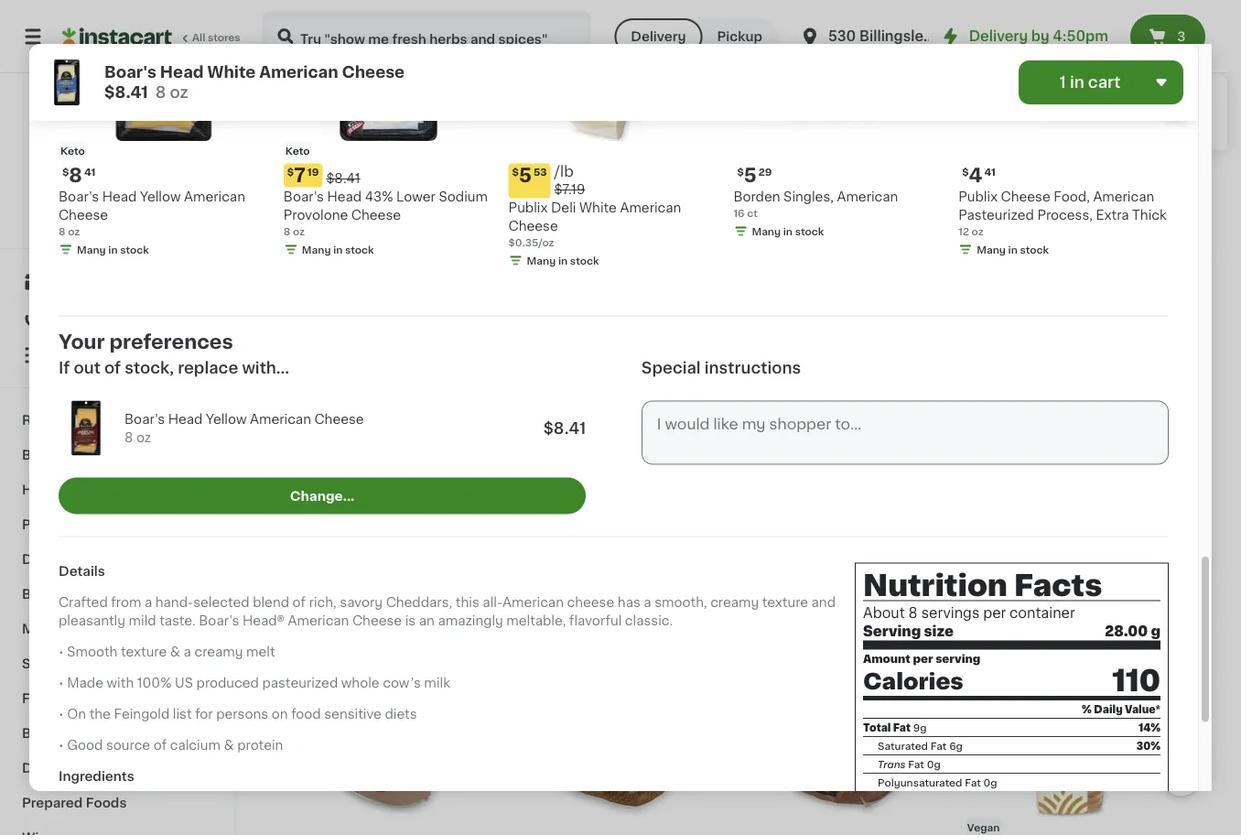Task type: locate. For each thing, give the bounding box(es) containing it.
cheese up $0.35/oz on the left of the page
[[509, 220, 558, 233]]

100%
[[47, 222, 75, 232], [137, 677, 172, 690]]

0 horizontal spatial 5
[[519, 166, 532, 185]]

white inside boar's head white american cheese
[[596, 486, 634, 499]]

28.00 g
[[1106, 626, 1161, 639]]

head down all
[[160, 65, 204, 80]]

100% down higher
[[47, 222, 75, 232]]

serving
[[863, 626, 921, 639]]

1 vertical spatial ingredients
[[59, 770, 134, 783]]

& right meat on the left bottom of page
[[59, 623, 70, 635]]

boar's up bogo link
[[125, 413, 165, 426]]

creamy up produced
[[195, 646, 243, 659]]

5 inside $ 5 53 /lb $7.19 publix deli white american cheese $0.35/oz
[[519, 166, 532, 185]]

of
[[632, 68, 648, 81], [633, 141, 649, 154], [830, 141, 846, 154]]

0 vertical spatial boar's head yellow american cheese 8 oz
[[59, 190, 245, 237]]

yellow up item
[[140, 190, 181, 203]]

0 vertical spatial white
[[207, 65, 256, 80]]

1 vertical spatial per
[[913, 654, 934, 665]]

&
[[61, 553, 71, 566], [59, 623, 70, 635], [170, 646, 180, 659], [73, 657, 84, 670], [224, 739, 234, 752]]

boar's inside boar's head 43% lower sodium provolone cheese 8 oz
[[284, 190, 324, 203]]

2 vertical spatial of
[[154, 739, 167, 752]]

item carousel region for nsored
[[289, 615, 1202, 835]]

head®
[[243, 615, 285, 628]]

candy
[[87, 657, 130, 670]]

creamy right smooth,
[[711, 596, 759, 609]]

american up extra at top right
[[1094, 190, 1155, 203]]

coated
[[736, 86, 784, 99]]

in down satisfaction
[[108, 245, 118, 255]]

8 down higher
[[59, 226, 65, 237]]

meltable,
[[507, 615, 566, 628]]

1 vertical spatial less
[[600, 141, 630, 154]]

eggs
[[75, 553, 108, 566]]

lists
[[51, 349, 83, 362]]

change...
[[290, 490, 355, 503]]

3 • from the top
[[59, 708, 64, 721]]

keto for boar's head yellow american cheese
[[60, 146, 85, 156]]

stock down 100% satisfaction guarantee
[[120, 245, 149, 255]]

1 keto from the left
[[60, 146, 85, 156]]

per for servings
[[984, 607, 1007, 620]]

3 add button from the left
[[1100, 628, 1171, 661]]

$ 2 87
[[969, 461, 1003, 481]]

0 horizontal spatial 41
[[84, 167, 96, 177]]

2 horizontal spatial publix
[[959, 190, 998, 203]]

0 vertical spatial ingredients
[[600, 31, 676, 44]]

ingredients up turkey
[[600, 31, 676, 44]]

8
[[155, 85, 166, 100], [69, 166, 82, 185], [59, 226, 65, 237], [284, 226, 291, 237], [125, 431, 133, 444], [909, 607, 918, 620]]

& up made
[[73, 657, 84, 670]]

bogo
[[22, 449, 65, 462]]

your preferences
[[59, 333, 233, 352]]

publix for publix
[[96, 182, 137, 195]]

41 inside $ 8 41
[[84, 167, 96, 177]]

0 horizontal spatial creamy
[[195, 646, 243, 659]]

many in stock down "often"
[[302, 245, 374, 255]]

2 add from the left
[[910, 638, 937, 651]]

replace
[[178, 361, 238, 376]]

deli down "bakery"
[[22, 762, 48, 775]]

/lb up boar's head white american cheese
[[570, 460, 590, 475]]

american down the and
[[620, 202, 682, 214]]

oz down than
[[68, 226, 80, 237]]

1 horizontal spatial $ 4 41
[[963, 166, 996, 185]]

cheese up $15.99 /lb 0.61 lb
[[342, 65, 405, 80]]

many down pasteurized at the top right
[[977, 245, 1006, 255]]

on
[[67, 708, 86, 721]]

oz inside boar's head white american cheese $8.41 8 oz
[[170, 85, 188, 100]]

many in stock down pasteurized at the top right
[[977, 245, 1049, 255]]

add up amount per serving
[[910, 638, 937, 651]]

add down amazingly
[[459, 638, 486, 651]]

$15.99
[[313, 114, 367, 130]]

0 horizontal spatial add button
[[424, 628, 495, 661]]

0 horizontal spatial a
[[145, 596, 152, 609]]

0 vertical spatial of
[[104, 361, 121, 376]]

beverages
[[22, 588, 92, 601]]

delivery by 4:50pm
[[969, 30, 1109, 43]]

100% left us in the left bottom of the page
[[137, 677, 172, 690]]

& for candy
[[73, 657, 84, 670]]

4 • from the top
[[59, 739, 64, 752]]

american up meltable,
[[503, 596, 564, 609]]

item carousel region
[[33, 0, 1195, 279], [289, 234, 1202, 564], [289, 615, 1202, 835]]

cheese down 43%
[[351, 209, 401, 221]]

all stores
[[192, 33, 241, 43]]

extra
[[1097, 209, 1130, 221]]

boar's down 10
[[515, 486, 555, 499]]

american up prices
[[184, 190, 245, 203]]

publix link
[[76, 95, 157, 198]]

0 vertical spatial creamy
[[711, 596, 759, 609]]

sodium for boar's head 44% lower sodium provolone cheese
[[445, 486, 494, 499]]

daily
[[1095, 705, 1123, 715]]

cheese inside crafted from a hand-selected blend of rich, savory cheddars, this all-american cheese has a smooth, creamy texture and pleasantly mild taste. boar's head® american cheese is an amazingly meltable, flavorful classic.
[[353, 615, 402, 628]]

borden singles, american 16 ct
[[734, 190, 899, 218]]

breast
[[646, 50, 688, 62]]

$8.41 down the instacart logo
[[104, 85, 148, 100]]

many
[[752, 226, 781, 237], [77, 245, 106, 255], [302, 245, 331, 255], [977, 245, 1006, 255], [527, 256, 556, 266]]

lower inside boar's head 43% lower sodium provolone cheese 8 oz
[[397, 190, 436, 203]]

1 horizontal spatial per
[[984, 607, 1007, 620]]

2 5 from the left
[[519, 166, 532, 185]]

3 product group from the left
[[740, 622, 951, 835]]

0 horizontal spatial texture
[[121, 646, 167, 659]]

white down stores
[[207, 65, 256, 80]]

2 horizontal spatial 41
[[985, 167, 996, 177]]

1 horizontal spatial keto
[[286, 146, 310, 156]]

• up frozen
[[59, 677, 64, 690]]

keto up $ 8 41
[[60, 146, 85, 156]]

1 product group from the left
[[289, 622, 500, 835]]

smooth
[[67, 646, 118, 659]]

selected
[[193, 596, 250, 609]]

publix inside publix cheese food, american pasteurized process, extra thick 12 oz
[[959, 190, 998, 203]]

1 horizontal spatial add button
[[875, 628, 946, 661]]

0 horizontal spatial $8.41
[[104, 85, 148, 100]]

$ inside $ 5 53 /lb $7.19 publix deli white american cheese $0.35/oz
[[512, 167, 519, 177]]

publix up higher than in-store item prices link in the top of the page
[[96, 182, 137, 195]]

5 left 53
[[519, 166, 532, 185]]

list
[[173, 708, 192, 721]]

per down nutrition facts
[[984, 607, 1007, 620]]

0 horizontal spatial deli
[[22, 762, 48, 775]]

0 vertical spatial sodium
[[721, 68, 770, 81]]

cheese up satisfaction
[[59, 209, 108, 221]]

0 horizontal spatial 0g
[[927, 760, 941, 770]]

cheese up pasteurized at the top right
[[1001, 190, 1051, 203]]

provolone inside boar's head 43% lower sodium provolone cheese 8 oz
[[284, 209, 348, 221]]

1 horizontal spatial yellow
[[206, 413, 247, 426]]

head inside boar's head white american cheese
[[558, 486, 593, 499]]

2 vertical spatial sodium
[[445, 486, 494, 499]]

cheese
[[342, 65, 405, 80], [1001, 190, 1051, 203], [59, 209, 108, 221], [351, 209, 401, 221], [509, 220, 558, 233], [315, 413, 364, 426], [357, 504, 407, 517], [515, 504, 564, 517], [353, 615, 402, 628]]

1 add button from the left
[[424, 628, 495, 661]]

1 • from the top
[[59, 646, 64, 659]]

deli inside 'link'
[[22, 762, 48, 775]]

in for publix deli white american cheese
[[559, 256, 568, 266]]

1 horizontal spatial publix
[[509, 202, 548, 214]]

1 horizontal spatial $8.41
[[326, 172, 360, 185]]

0 horizontal spatial 4
[[751, 461, 764, 481]]

provolone down '$ 7 19'
[[284, 209, 348, 221]]

14%
[[1139, 723, 1161, 733]]

buy it again
[[51, 312, 129, 325]]

0 horizontal spatial delivery
[[631, 30, 686, 43]]

many in stock for 8
[[77, 245, 149, 255]]

/lb left 0.61 on the left of the page
[[371, 114, 393, 130]]

stock down $ 5 53 /lb $7.19 publix deli white american cheese $0.35/oz
[[570, 256, 599, 266]]

• left good
[[59, 739, 64, 752]]

1 horizontal spatial texture
[[763, 596, 809, 609]]

sodium inside boar's head 43% lower sodium provolone cheese 8 oz
[[439, 190, 488, 203]]

1 horizontal spatial add
[[910, 638, 937, 651]]

0 vertical spatial lower
[[397, 190, 436, 203]]

12
[[959, 226, 970, 237]]

1 vertical spatial provolone
[[289, 504, 354, 517]]

in down $ 5 53 /lb $7.19 publix deli white american cheese $0.35/oz
[[559, 256, 568, 266]]

a up mild
[[145, 596, 152, 609]]

cheese down 10
[[515, 504, 564, 517]]

stock down borden singles, american 16 ct
[[795, 226, 824, 237]]

produce
[[22, 518, 78, 531]]

item carousel region containing 8
[[33, 0, 1195, 279]]

$15.99 /lb 0.61 lb
[[313, 114, 452, 130]]

1 vertical spatial 100%
[[137, 677, 172, 690]]

1 vertical spatial sodium
[[439, 190, 488, 203]]

• made with 100% us produced pasteurized whole cow's milk
[[59, 677, 450, 690]]

& for eggs
[[61, 553, 71, 566]]

sodium up coated
[[721, 68, 770, 81]]

1 vertical spatial of
[[293, 596, 306, 609]]

boar's head yellow american cheese image
[[59, 401, 114, 456]]

frozen link
[[11, 681, 223, 716]]

None search field
[[262, 11, 591, 62]]

2 product group from the left
[[515, 622, 726, 835]]

100% inside button
[[47, 222, 75, 232]]

1 vertical spatial boar's head yellow american cheese 8 oz
[[125, 413, 364, 444]]

1 vertical spatial deli
[[22, 762, 48, 775]]

of right source
[[154, 739, 167, 752]]

0g
[[927, 760, 941, 770], [984, 778, 998, 788]]

0 horizontal spatial keto
[[60, 146, 85, 156]]

• for • on the feingold list for persons on food sensitive diets
[[59, 708, 64, 721]]

2
[[976, 461, 989, 481]]

texture
[[763, 596, 809, 609], [121, 646, 167, 659]]

pasteurized
[[262, 677, 338, 690]]

& left 'eggs' on the left bottom
[[61, 553, 71, 566]]

a up the classic.
[[644, 596, 652, 609]]

smooth,
[[655, 596, 707, 609]]

many in stock down satisfaction
[[77, 245, 149, 255]]

publix up $0.35/oz on the left of the page
[[509, 202, 548, 214]]

1 horizontal spatial delivery
[[969, 30, 1028, 43]]

0 horizontal spatial per
[[913, 654, 934, 665]]

1 horizontal spatial deli
[[551, 202, 576, 214]]

provolone down change... on the left bottom
[[289, 504, 354, 517]]

1 horizontal spatial 100%
[[137, 677, 172, 690]]

$7.19 original price: $8.41 element
[[284, 164, 494, 188]]

• down meat & seafood
[[59, 646, 64, 659]]

0 vertical spatial 0g
[[927, 760, 941, 770]]

oz inside boar's head 43% lower sodium provolone cheese 8 oz
[[293, 226, 305, 237]]

product group
[[289, 622, 500, 835], [515, 622, 726, 835], [740, 622, 951, 835], [966, 622, 1177, 835]]

stock for 8
[[120, 245, 149, 255]]

dairy & eggs
[[22, 553, 108, 566]]

0 vertical spatial deli
[[551, 202, 576, 214]]

10
[[525, 461, 547, 481]]

service type group
[[615, 18, 777, 55]]

white inside boar's head white american cheese $8.41 8 oz
[[207, 65, 256, 80]]

texture down mild
[[121, 646, 167, 659]]

lower down $7.19 original price: $8.41 element
[[397, 190, 436, 203]]

keto up 7 at left
[[286, 146, 310, 156]]

cheese inside "boar's head 44% lower sodium provolone cheese"
[[357, 504, 407, 517]]

if out of stock, replace with...
[[59, 361, 289, 376]]

0 vertical spatial $8.41
[[104, 85, 148, 100]]

• good source of calcium & protein
[[59, 739, 283, 752]]

prices
[[161, 204, 194, 214]]

boar's head yellow american cheese 8 oz inside item carousel region
[[59, 190, 245, 237]]

feingold
[[114, 708, 170, 721]]

produced
[[196, 677, 259, 690]]

fat left the "6g"
[[931, 741, 947, 751]]

of right 1.5%
[[632, 68, 648, 81]]

1 vertical spatial 0g
[[984, 778, 998, 788]]

oz down all stores link
[[170, 85, 188, 100]]

1 vertical spatial $8.41
[[326, 172, 360, 185]]

publix
[[96, 182, 137, 195], [959, 190, 998, 203], [509, 202, 548, 214]]

cheese inside boar's head white american cheese $8.41 8 oz
[[342, 65, 405, 80]]

turkey breast water contains less than 1.5% of salt,sugar, sodium phosphate,dextrose, coated with: dextrose sea salt honey solids (refinery syrup honey) paprika,spices onion 2% or less of natural flavors, extractives of paprika and turmeric.
[[600, 50, 869, 172]]

1 vertical spatial $ 4 41
[[744, 461, 778, 481]]

0 vertical spatial $ 4 41
[[963, 166, 996, 185]]

$8.41 up 10
[[544, 421, 586, 436]]

item carousel region containing 13
[[289, 234, 1202, 564]]

0 horizontal spatial publix
[[96, 182, 137, 195]]

item carousel region for often bought with
[[289, 234, 1202, 564]]

1 horizontal spatial ingredients
[[600, 31, 676, 44]]

13
[[300, 461, 321, 481]]

$ inside '$ 7 19'
[[287, 167, 294, 177]]

about 8
[[863, 607, 918, 620]]

add button for third product group
[[875, 628, 946, 661]]

$5.53 per pound original price: $7.19 element
[[509, 164, 719, 199]]

sodium for boar's head 43% lower sodium provolone cheese 8 oz
[[439, 190, 488, 203]]

0 horizontal spatial ingredients
[[59, 770, 134, 783]]

a up us in the left bottom of the page
[[184, 646, 191, 659]]

with
[[432, 191, 479, 210]]

total fat 9g
[[863, 723, 927, 733]]

all
[[192, 33, 205, 43]]

2 vertical spatial white
[[596, 486, 634, 499]]

delivery left by
[[969, 30, 1028, 43]]

lower for 44%
[[402, 486, 442, 499]]

29
[[759, 167, 772, 177]]

pleasantly
[[59, 615, 125, 628]]

cheese inside boar's head 43% lower sodium provolone cheese 8 oz
[[351, 209, 401, 221]]

0 horizontal spatial less
[[600, 141, 630, 154]]

1 horizontal spatial 4
[[969, 166, 983, 185]]

ingredients button
[[600, 29, 877, 47]]

fat for total
[[894, 723, 911, 733]]

many down ct at the right of page
[[752, 226, 781, 237]]

2 horizontal spatial $8.41
[[544, 421, 586, 436]]

1 horizontal spatial creamy
[[711, 596, 759, 609]]

item carousel region containing add
[[289, 615, 1202, 835]]

• left on
[[59, 708, 64, 721]]

yellow down replace
[[206, 413, 247, 426]]

provolone inside "boar's head 44% lower sodium provolone cheese"
[[289, 504, 354, 517]]

of right out
[[104, 361, 121, 376]]

water
[[691, 50, 729, 62]]

0 horizontal spatial yellow
[[140, 190, 181, 203]]

6g
[[950, 741, 963, 751]]

dextrose
[[600, 105, 659, 117]]

2 vertical spatial /lb
[[570, 460, 590, 475]]

delivery inside button
[[631, 30, 686, 43]]

in down "often"
[[333, 245, 343, 255]]

of inside crafted from a hand-selected blend of rich, savory cheddars, this all-american cheese has a smooth, creamy texture and pleasantly mild taste. boar's head® american cheese is an amazingly meltable, flavorful classic.
[[293, 596, 306, 609]]

7
[[294, 166, 306, 185]]

8 down "often"
[[284, 226, 291, 237]]

0 vertical spatial less
[[793, 50, 823, 62]]

1 vertical spatial texture
[[121, 646, 167, 659]]

keto
[[60, 146, 85, 156], [286, 146, 310, 156]]

44%
[[371, 486, 399, 499]]

fat left 9g
[[894, 723, 911, 733]]

of left rich,
[[293, 596, 306, 609]]

lower
[[397, 190, 436, 203], [402, 486, 442, 499]]

$8.41 right 19
[[326, 172, 360, 185]]

2 horizontal spatial add
[[1135, 638, 1162, 651]]

cheese down savory
[[353, 615, 402, 628]]

read more button
[[600, 120, 672, 138]]

about
[[863, 607, 905, 620]]

• for • made with 100% us produced pasteurized whole cow's milk
[[59, 677, 64, 690]]

0g up vegan at right
[[984, 778, 998, 788]]

& down "taste."
[[170, 646, 180, 659]]

1 horizontal spatial 5
[[744, 166, 757, 185]]

in down borden singles, american 16 ct
[[784, 226, 793, 237]]

41
[[84, 167, 96, 177], [985, 167, 996, 177], [766, 462, 778, 472]]

head left '44%'
[[333, 486, 368, 499]]

american down rich,
[[288, 615, 349, 628]]

keto for boar's head 43% lower sodium provolone cheese
[[286, 146, 310, 156]]

item
[[135, 204, 159, 214]]

0 vertical spatial 100%
[[47, 222, 75, 232]]

texture left and
[[763, 596, 809, 609]]

holiday entertaining link
[[11, 472, 223, 507]]

1 5 from the left
[[744, 166, 757, 185]]

1 add from the left
[[459, 638, 486, 651]]

8 down all stores link
[[155, 85, 166, 100]]

per up calories
[[913, 654, 934, 665]]

0 horizontal spatial $ 4 41
[[744, 461, 778, 481]]

$13.29 per pound element
[[289, 459, 500, 483]]

2 horizontal spatial of
[[293, 596, 306, 609]]

0 horizontal spatial of
[[104, 361, 121, 376]]

0 vertical spatial per
[[984, 607, 1007, 620]]

provolone for boar's head 43% lower sodium provolone cheese 8 oz
[[284, 209, 348, 221]]

1 vertical spatial 4
[[751, 461, 764, 481]]

$10.59 per pound element
[[515, 459, 726, 483]]

cow's
[[383, 677, 421, 690]]

add button for 1st product group from the right
[[1100, 628, 1171, 661]]

oz down "often"
[[293, 226, 305, 237]]

lower inside "boar's head 44% lower sodium provolone cheese"
[[402, 486, 442, 499]]

instacart logo image
[[62, 26, 172, 48]]

$7.19
[[554, 183, 585, 196]]

servings per container
[[922, 607, 1076, 620]]

0 vertical spatial yellow
[[140, 190, 181, 203]]

in for boar's head yellow american cheese
[[108, 245, 118, 255]]

american right singles,
[[837, 190, 899, 203]]

in right 1
[[1070, 75, 1085, 90]]

classic.
[[625, 615, 673, 628]]

boar's down '$ 7 19'
[[284, 190, 324, 203]]

0 horizontal spatial 100%
[[47, 222, 75, 232]]

prepared foods link
[[11, 786, 223, 820]]

1 vertical spatial /lb
[[554, 165, 574, 179]]

sodium inside "boar's head 44% lower sodium provolone cheese"
[[445, 486, 494, 499]]

0 vertical spatial texture
[[763, 596, 809, 609]]

2 horizontal spatial add button
[[1100, 628, 1171, 661]]

creamy inside crafted from a hand-selected blend of rich, savory cheddars, this all-american cheese has a smooth, creamy texture and pleasantly mild taste. boar's head® american cheese is an amazingly meltable, flavorful classic.
[[711, 596, 759, 609]]

stock down publix cheese food, american pasteurized process, extra thick 12 oz
[[1020, 245, 1049, 255]]

1 vertical spatial white
[[580, 202, 617, 214]]

0 horizontal spatial add
[[459, 638, 486, 651]]

2 keto from the left
[[286, 146, 310, 156]]

cheese down '44%'
[[357, 504, 407, 517]]

paprika,spices
[[692, 123, 785, 136]]

2 add button from the left
[[875, 628, 946, 661]]

boar's down 13
[[289, 486, 330, 499]]

1 vertical spatial lower
[[402, 486, 442, 499]]

1 vertical spatial creamy
[[195, 646, 243, 659]]

ingredients
[[600, 31, 676, 44], [59, 770, 134, 783]]

0g down saturated fat 6g
[[927, 760, 941, 770]]

publix up pasteurized at the top right
[[959, 190, 998, 203]]

0 vertical spatial provolone
[[284, 209, 348, 221]]

1 vertical spatial yellow
[[206, 413, 247, 426]]

american down "$10.59 per pound" element
[[637, 486, 698, 499]]

of
[[104, 361, 121, 376], [293, 596, 306, 609], [154, 739, 167, 752]]

2 • from the top
[[59, 677, 64, 690]]



Task type: describe. For each thing, give the bounding box(es) containing it.
publix inside $ 5 53 /lb $7.19 publix deli white american cheese $0.35/oz
[[509, 202, 548, 214]]

trans fat 0g polyunsaturated fat 0g
[[878, 760, 998, 788]]

$ inside the $ 5 29
[[737, 167, 744, 177]]

• for • smooth texture & a creamy melt
[[59, 646, 64, 659]]

1
[[1060, 75, 1067, 90]]

8 right boar's head yellow american cheese image
[[125, 431, 133, 444]]

white for boar's head white american cheese
[[596, 486, 634, 499]]

turkey
[[600, 50, 643, 62]]

100% satisfaction guarantee button
[[28, 216, 205, 234]]

it
[[80, 312, 89, 325]]

cheese up 13
[[315, 413, 364, 426]]

texture inside crafted from a hand-selected blend of rich, savory cheddars, this all-american cheese has a smooth, creamy texture and pleasantly mild taste. boar's head® american cheese is an amazingly meltable, flavorful classic.
[[763, 596, 809, 609]]

delivery for delivery
[[631, 30, 686, 43]]

$8.41 inside boar's head white american cheese $8.41 8 oz
[[104, 85, 148, 100]]

many down $0.35/oz on the left of the page
[[527, 256, 556, 266]]

many in stock down $0.35/oz on the left of the page
[[527, 256, 599, 266]]

boar's inside crafted from a hand-selected blend of rich, savory cheddars, this all-american cheese has a smooth, creamy texture and pleasantly mild taste. boar's head® american cheese is an amazingly meltable, flavorful classic.
[[199, 615, 239, 628]]

5 for $ 5 29
[[744, 166, 757, 185]]

prepared
[[22, 797, 83, 809]]

• smooth texture & a creamy melt
[[59, 646, 275, 659]]

boar's inside boar's head white american cheese
[[515, 486, 555, 499]]

white for boar's head white american cheese $8.41 8 oz
[[207, 65, 256, 80]]

% daily value*
[[1082, 705, 1161, 715]]

per for amount
[[913, 654, 934, 665]]

guarantee
[[141, 222, 194, 232]]

4 product group from the left
[[966, 622, 1177, 835]]

american inside publix cheese food, american pasteurized process, extra thick 12 oz
[[1094, 190, 1155, 203]]

stock for 5
[[795, 226, 824, 237]]

530 billingsley road
[[829, 30, 973, 43]]

in inside field
[[1070, 75, 1085, 90]]

protein
[[237, 739, 283, 752]]

stock,
[[125, 361, 174, 376]]

fat for saturated
[[931, 741, 947, 751]]

boar's inside "boar's head 44% lower sodium provolone cheese"
[[289, 486, 330, 499]]

diets
[[385, 708, 417, 721]]

boar's head 44% lower sodium provolone cheese
[[289, 486, 494, 517]]

g
[[1151, 626, 1161, 639]]

of down read more button
[[633, 141, 649, 154]]

in for borden singles, american
[[784, 226, 793, 237]]

delivery for delivery by 4:50pm
[[969, 30, 1028, 43]]

2 horizontal spatial a
[[644, 596, 652, 609]]

natural
[[652, 141, 699, 154]]

9g
[[914, 723, 927, 733]]

source
[[106, 739, 150, 752]]

prepared foods
[[22, 797, 127, 809]]

from
[[111, 596, 141, 609]]

1 horizontal spatial less
[[793, 50, 823, 62]]

oz right boar's head yellow american cheese image
[[136, 431, 151, 444]]

3 add from the left
[[1135, 638, 1162, 651]]

fat for trans
[[909, 760, 925, 770]]

blend
[[253, 596, 289, 609]]

cheese inside $ 5 53 /lb $7.19 publix deli white american cheese $0.35/oz
[[509, 220, 558, 233]]

serving
[[936, 654, 981, 665]]

provolone for boar's head 44% lower sodium provolone cheese
[[289, 504, 354, 517]]

saturated
[[878, 741, 929, 751]]

holiday entertaining
[[22, 483, 158, 496]]

higher
[[29, 204, 64, 214]]

& left the protein on the bottom
[[224, 739, 234, 752]]

turmeric.
[[679, 160, 739, 172]]

1 horizontal spatial of
[[154, 739, 167, 752]]

30%
[[1137, 741, 1161, 751]]

american inside borden singles, american 16 ct
[[837, 190, 899, 203]]

american inside boar's head white american cheese $8.41 8 oz
[[259, 65, 338, 80]]

(refinery
[[806, 105, 861, 117]]

dairy
[[22, 553, 58, 566]]

0 vertical spatial 4
[[969, 166, 983, 185]]

thick
[[1133, 209, 1167, 221]]

than
[[827, 50, 858, 62]]

often
[[289, 191, 348, 210]]

serving size
[[863, 626, 954, 639]]

process,
[[1038, 209, 1093, 221]]

bakery
[[22, 727, 68, 740]]

vegan button
[[966, 622, 1177, 835]]

publix cheese food, american pasteurized process, extra thick 12 oz
[[959, 190, 1167, 237]]

$ inside $ 8 41
[[62, 167, 69, 177]]

41 for boar's
[[84, 167, 96, 177]]

boar's up than
[[59, 190, 99, 203]]

all stores link
[[62, 11, 242, 62]]

$ 7 19
[[287, 166, 319, 185]]

food
[[291, 708, 321, 721]]

nutrition facts
[[863, 571, 1103, 600]]

/lb inside "$10.59 per pound" element
[[570, 460, 590, 475]]

2 vertical spatial $8.41
[[544, 421, 586, 436]]

road
[[936, 30, 973, 43]]

ingredients inside ingredients button
[[600, 31, 676, 44]]

many for 4
[[977, 245, 1006, 255]]

head inside boar's head white american cheese $8.41 8 oz
[[160, 65, 204, 80]]

rich,
[[309, 596, 337, 609]]

flavors,
[[702, 141, 752, 154]]

boar's inside boar's head white american cheese $8.41 8 oz
[[104, 65, 156, 80]]

billingsley
[[860, 30, 933, 43]]

honey)
[[641, 123, 689, 136]]

deli inside $ 5 53 /lb $7.19 publix deli white american cheese $0.35/oz
[[551, 202, 576, 214]]

cheese inside boar's head white american cheese
[[515, 504, 564, 517]]

an
[[419, 615, 435, 628]]

in for boar's head 43% lower sodium provolone cheese
[[333, 245, 343, 255]]

many for 5
[[752, 226, 781, 237]]

41 for publix
[[985, 167, 996, 177]]

of down 2%
[[830, 141, 846, 154]]

sodium inside turkey breast water contains less than 1.5% of salt,sugar, sodium phosphate,dextrose, coated with: dextrose sea salt honey solids (refinery syrup honey) paprika,spices onion 2% or less of natural flavors, extractives of paprika and turmeric.
[[721, 68, 770, 81]]

stores
[[208, 33, 241, 43]]

stock for 4
[[1020, 245, 1049, 255]]

your
[[59, 333, 105, 352]]

lists link
[[11, 337, 223, 374]]

1 horizontal spatial a
[[184, 646, 191, 659]]

this
[[456, 596, 480, 609]]

16
[[734, 208, 745, 218]]

fat up vegan at right
[[965, 778, 981, 788]]

3
[[1178, 30, 1186, 43]]

american down with...
[[250, 413, 311, 426]]

beverages link
[[11, 577, 223, 612]]

read
[[600, 123, 634, 136]]

add button for fourth product group from right
[[424, 628, 495, 661]]

american inside $ 5 53 /lb $7.19 publix deli white american cheese $0.35/oz
[[620, 202, 682, 214]]

oz inside publix cheese food, american pasteurized process, extra thick 12 oz
[[972, 226, 984, 237]]

1 in cart field
[[1019, 60, 1184, 104]]

foods
[[86, 797, 127, 809]]

higher than in-store item prices link
[[29, 201, 205, 216]]

white inside $ 5 53 /lb $7.19 publix deli white american cheese $0.35/oz
[[580, 202, 617, 214]]

I would like my shopper to... text field
[[642, 401, 1169, 465]]

stock down boar's head 43% lower sodium provolone cheese 8 oz
[[345, 245, 374, 255]]

bought
[[353, 191, 427, 210]]

/lb inside $ 5 53 /lb $7.19 publix deli white american cheese $0.35/oz
[[554, 165, 574, 179]]

store
[[106, 204, 133, 214]]

higher than in-store item prices
[[29, 204, 194, 214]]

melt
[[246, 646, 275, 659]]

cheese inside publix cheese food, american pasteurized process, extra thick 12 oz
[[1001, 190, 1051, 203]]

publix for publix cheese food, american pasteurized process, extra thick 12 oz
[[959, 190, 998, 203]]

1 horizontal spatial 41
[[766, 462, 778, 472]]

or
[[853, 123, 869, 136]]

delivery by 4:50pm link
[[940, 26, 1109, 48]]

and
[[812, 596, 836, 609]]

8 inside boar's head 43% lower sodium provolone cheese 8 oz
[[284, 226, 291, 237]]

• for • good source of calcium & protein
[[59, 739, 64, 752]]

calcium
[[170, 739, 221, 752]]

many in stock for 4
[[977, 245, 1049, 255]]

many down "often"
[[302, 245, 331, 255]]

dairy & eggs link
[[11, 542, 223, 577]]

43%
[[365, 190, 393, 203]]

& for seafood
[[59, 623, 70, 635]]

food,
[[1054, 190, 1090, 203]]

publix logo image
[[76, 95, 157, 176]]

5 for $ 5 53 /lb $7.19 publix deli white american cheese $0.35/oz
[[519, 166, 532, 185]]

head inside "boar's head 44% lower sodium provolone cheese"
[[333, 486, 368, 499]]

many for 8
[[77, 245, 106, 255]]

lower for 43%
[[397, 190, 436, 203]]

is
[[405, 615, 416, 628]]

bogo link
[[11, 438, 223, 472]]

cheese
[[567, 596, 615, 609]]

phosphate,dextrose,
[[600, 86, 733, 99]]

savory
[[340, 596, 383, 609]]

1 horizontal spatial 0g
[[984, 778, 998, 788]]

milk
[[424, 677, 450, 690]]

head down if out of stock, replace with... on the left
[[168, 413, 203, 426]]

8 up "serving size"
[[909, 607, 918, 620]]

nutrition
[[863, 571, 1008, 600]]

for
[[195, 708, 213, 721]]

$ inside $ 2 87
[[969, 462, 976, 472]]

head inside boar's head 43% lower sodium provolone cheese 8 oz
[[327, 190, 362, 203]]

0 vertical spatial /lb
[[371, 114, 393, 130]]

$0.35/oz
[[509, 238, 554, 248]]

ct
[[747, 208, 758, 218]]

100% satisfaction guarantee
[[47, 222, 194, 232]]

meat & seafood link
[[11, 612, 223, 646]]

american inside boar's head white american cheese
[[637, 486, 698, 499]]

head up store
[[102, 190, 137, 203]]

value*
[[1125, 705, 1161, 715]]

8 up than
[[69, 166, 82, 185]]

many in stock for 5
[[752, 226, 824, 237]]

in for publix cheese food, american pasteurized process, extra thick
[[1009, 245, 1018, 255]]

cheddars,
[[386, 596, 452, 609]]

seafood
[[73, 623, 128, 635]]

8 inside boar's head white american cheese $8.41 8 oz
[[155, 85, 166, 100]]



Task type: vqa. For each thing, say whether or not it's contained in the screenshot.
Read more
yes



